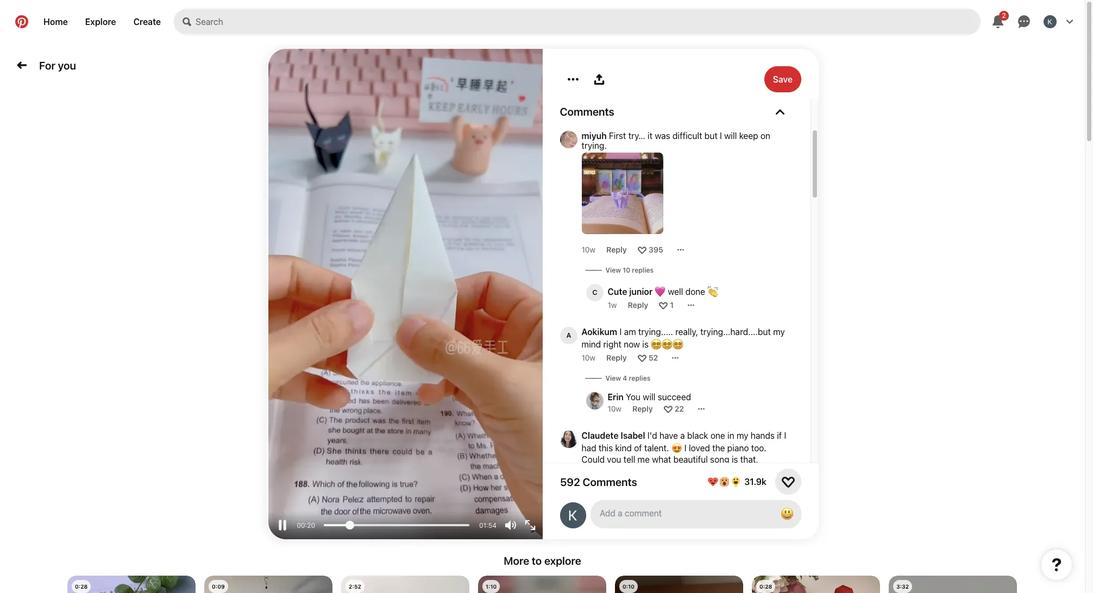Task type: describe. For each thing, give the bounding box(es) containing it.
my inside i am trying..... really, trying...hard....but my mind right now is 😵‍💫😵‍💫😵‍💫
[[773, 327, 785, 337]]

react image
[[664, 405, 673, 413]]

i inside first try… it was difficult but i will keep on trying.
[[720, 131, 722, 141]]

is inside i am trying..... really, trying...hard....but my mind right now is 😵‍💫😵‍💫😵‍💫
[[642, 340, 649, 349]]

trying.
[[582, 141, 607, 151]]

you inside i'd have a black one in my hands if i had this kind of talent. 😍 i loved the piano too. could you tell me what beautiful song is that, please?
[[607, 455, 621, 465]]

it
[[648, 131, 653, 141]]

reply button for cute junior 🩷
[[628, 301, 648, 310]]

trying.....
[[638, 327, 673, 337]]

had
[[582, 443, 597, 453]]

too.
[[751, 443, 767, 453]]

395 button
[[649, 245, 663, 254]]

592
[[560, 476, 580, 488]]

explore
[[85, 17, 116, 27]]

song
[[710, 455, 730, 465]]

was
[[655, 131, 670, 141]]

have
[[660, 431, 678, 441]]

miyuh
[[582, 131, 607, 141]]

this
[[599, 443, 613, 453]]

592 comments
[[560, 476, 637, 488]]

00:20
[[297, 521, 315, 530]]

more
[[504, 555, 529, 567]]

but
[[705, 131, 718, 141]]

save
[[773, 74, 793, 84]]

Search text field
[[196, 9, 981, 35]]

1
[[670, 301, 674, 310]]

52 button
[[649, 353, 658, 362]]

10w for cute
[[582, 245, 596, 254]]

0 vertical spatial comments
[[560, 105, 615, 118]]

claudete isabel image
[[560, 431, 577, 448]]

a
[[680, 431, 685, 441]]

this contains an image of: diy paper tulips 🌷 #diy #paper tulips # paper diy #paper craft #easy image
[[615, 576, 743, 593]]

piano
[[728, 443, 749, 453]]

if
[[777, 431, 782, 441]]

to
[[532, 555, 542, 567]]

am
[[624, 327, 636, 337]]

2 vertical spatial 10w
[[608, 404, 622, 414]]

replies for junior
[[632, 266, 654, 274]]

reply for aokikum
[[607, 353, 627, 362]]

first try… it was difficult but i will keep on trying.
[[582, 131, 773, 151]]

31.9k
[[744, 477, 767, 487]]

first
[[609, 131, 626, 141]]

right
[[603, 340, 622, 349]]

please?
[[582, 465, 612, 474]]

more to explore
[[504, 555, 581, 567]]

aokikum link
[[582, 327, 617, 337]]

you inside button
[[58, 59, 76, 71]]

maximize image
[[525, 520, 536, 531]]

for you button
[[35, 55, 80, 76]]

claudete isabel
[[582, 431, 645, 441]]

i'd have a black one in my hands if i had this kind of talent. 😍 i loved the piano too. could you tell me what beautiful song is that, please?
[[582, 431, 789, 474]]

this contains an image of: diy heart image
[[67, 576, 196, 593]]

aokikum
[[582, 327, 617, 337]]

Add a comment field
[[600, 509, 768, 518]]

claudete isabel link
[[582, 431, 645, 441]]

junior
[[630, 287, 653, 297]]

🩷
[[655, 287, 666, 297]]

in
[[728, 431, 735, 441]]

reply button for erin
[[633, 404, 653, 414]]

this contains an image of: origami dachshund, it's a bit difficult to fold image
[[341, 576, 470, 593]]

keep
[[739, 131, 758, 141]]

create link
[[125, 9, 170, 35]]

0 vertical spatial react image
[[638, 245, 647, 254]]

home link
[[35, 9, 76, 35]]

mute image
[[506, 520, 516, 531]]

view for cute junior 🩷 well done 👏
[[606, 266, 621, 274]]

explore link
[[76, 9, 125, 35]]

talent.
[[644, 443, 669, 453]]

hands
[[751, 431, 775, 441]]

of
[[634, 443, 642, 453]]

erin link
[[608, 392, 624, 402]]

👏
[[708, 287, 719, 297]]

⎯⎯ view 4 replies
[[586, 373, 651, 383]]

1w
[[608, 301, 617, 310]]

video progress progress bar
[[324, 521, 470, 530]]

reply up ⎯⎯ view 10 replies
[[607, 245, 627, 254]]

size indicated in the video: 15*15cm image
[[752, 576, 880, 593]]

22
[[675, 404, 684, 414]]

the
[[712, 443, 725, 453]]

i am trying..... really, trying...hard....but my mind right now is 😵‍💫😵‍💫😵‍💫
[[582, 327, 787, 349]]

1 vertical spatial comments
[[583, 476, 637, 488]]

loved
[[689, 443, 710, 453]]

pause image
[[277, 520, 288, 531]]

search icon image
[[183, 17, 191, 26]]



Task type: locate. For each thing, give the bounding box(es) containing it.
will inside first try… it was difficult but i will keep on trying.
[[724, 131, 737, 141]]

black
[[687, 431, 708, 441]]

⎯⎯ up erin icon
[[586, 373, 601, 383]]

cute junior 🩷 link
[[608, 284, 666, 298]]

i right 😍 at the right of the page
[[685, 443, 687, 453]]

comments down please?
[[583, 476, 637, 488]]

react image for aokikum
[[638, 354, 647, 362]]

1 vertical spatial my
[[737, 431, 749, 441]]

view inside ⎯⎯ view 10 replies
[[606, 266, 621, 274]]

trying...hard....but
[[701, 327, 771, 337]]

2 view from the top
[[606, 374, 621, 383]]

will
[[724, 131, 737, 141], [643, 392, 656, 402]]

10
[[623, 266, 630, 274]]

i'd
[[648, 431, 657, 441]]

0 horizontal spatial my
[[737, 431, 749, 441]]

erin you will succeed
[[608, 392, 691, 402]]

1 vertical spatial is
[[732, 455, 738, 465]]

comments button
[[560, 105, 793, 118]]

this contains an image of: cat origami tutorial, so cute #diy image
[[889, 576, 1017, 593]]

what
[[652, 455, 671, 465]]

difficult
[[673, 131, 702, 141]]

save button
[[764, 66, 801, 92], [764, 66, 801, 92]]

cute
[[608, 287, 627, 297]]

view inside ⎯⎯ view 4 replies
[[606, 374, 621, 383]]

aokikum image
[[560, 327, 577, 345]]

1 button
[[670, 301, 674, 310]]

me
[[638, 455, 650, 465]]

0 vertical spatial will
[[724, 131, 737, 141]]

reaction image
[[782, 476, 795, 489]]

could
[[582, 455, 605, 465]]

react image
[[638, 245, 647, 254], [659, 301, 668, 309], [638, 354, 647, 362]]

https://i.pinimg.com/150x150/aa/54/80/aa548081eb87eca911ceb5597b527c53.jpg image
[[582, 153, 663, 234]]

reply for erin
[[633, 404, 653, 414]]

0 vertical spatial view
[[606, 266, 621, 274]]

0 vertical spatial is
[[642, 340, 649, 349]]

will right you at bottom
[[643, 392, 656, 402]]

0 vertical spatial 10w
[[582, 245, 596, 254]]

this contains an image of: mobile bébé origami hélice de papillons image
[[204, 576, 333, 593]]

reply button for aokikum
[[607, 353, 627, 362]]

succeed
[[658, 392, 691, 402]]

reply button
[[607, 245, 627, 254], [628, 301, 648, 310], [607, 353, 627, 362], [633, 404, 653, 414]]

1 horizontal spatial you
[[607, 455, 621, 465]]

expand icon image
[[776, 107, 784, 116]]

0 horizontal spatial is
[[642, 340, 649, 349]]

0
[[265, 49, 269, 57]]

0 vertical spatial ⎯⎯
[[586, 265, 601, 274]]

for you
[[39, 59, 76, 71]]

cute junior 🩷 well done 👏
[[608, 287, 719, 297]]

view left 4
[[606, 374, 621, 383]]

😃
[[781, 506, 794, 522]]

⎯⎯
[[586, 265, 601, 274], [586, 373, 601, 383]]

that,
[[741, 455, 759, 465]]

reply button up ⎯⎯ view 10 replies
[[607, 245, 627, 254]]

1 ⎯⎯ from the top
[[586, 265, 601, 274]]

erin image
[[586, 392, 603, 410]]

10w down mind
[[582, 353, 596, 362]]

0 vertical spatial my
[[773, 327, 785, 337]]

reply button down 'erin you will succeed'
[[633, 404, 653, 414]]

52
[[649, 353, 658, 362]]

395
[[649, 245, 663, 254]]

will left "keep"
[[724, 131, 737, 141]]

i
[[720, 131, 722, 141], [620, 327, 622, 337], [784, 431, 787, 441], [685, 443, 687, 453]]

0 vertical spatial you
[[58, 59, 76, 71]]

0 horizontal spatial you
[[58, 59, 76, 71]]

2
[[1002, 11, 1006, 20]]

comments
[[560, 105, 615, 118], [583, 476, 637, 488]]

reply button down right
[[607, 353, 627, 362]]

22 button
[[675, 404, 684, 414]]

replies
[[632, 266, 654, 274], [629, 374, 651, 383]]

i inside i am trying..... really, trying...hard....but my mind right now is 😵‍💫😵‍💫😵‍💫
[[620, 327, 622, 337]]

1 vertical spatial ⎯⎯
[[586, 373, 601, 383]]

2 ⎯⎯ from the top
[[586, 373, 601, 383]]

⎯⎯ view 10 replies
[[586, 265, 654, 274]]

4*4cm colored paper: 6 sheets 2*4cm colored paper: 1 piece image
[[478, 576, 606, 593]]

for
[[39, 59, 55, 71]]

you right for
[[58, 59, 76, 71]]

1 vertical spatial replies
[[629, 374, 651, 383]]

1 horizontal spatial will
[[724, 131, 737, 141]]

10w down the erin
[[608, 404, 622, 414]]

replies right 4
[[629, 374, 651, 383]]

now
[[624, 340, 640, 349]]

you down this
[[607, 455, 621, 465]]

2 vertical spatial react image
[[638, 354, 647, 362]]

replies inside ⎯⎯ view 10 replies
[[632, 266, 654, 274]]

try…
[[629, 131, 646, 141]]

1 horizontal spatial my
[[773, 327, 785, 337]]

10w
[[582, 245, 596, 254], [582, 353, 596, 362], [608, 404, 622, 414]]

react image left '1' at the bottom right of the page
[[659, 301, 668, 309]]

comments up miyuh link
[[560, 105, 615, 118]]

claudete
[[582, 431, 619, 441]]

explore
[[544, 555, 581, 567]]

list
[[0, 576, 1085, 593]]

i left 'am'
[[620, 327, 622, 337]]

view left the 10
[[606, 266, 621, 274]]

10w up ⎯⎯ view 10 replies
[[582, 245, 596, 254]]

tell
[[624, 455, 635, 465]]

1 vertical spatial will
[[643, 392, 656, 402]]

one
[[711, 431, 725, 441]]

kendallparks02 image
[[560, 503, 586, 529]]

😍
[[671, 443, 682, 453]]

create
[[133, 17, 161, 27]]

isabel
[[621, 431, 645, 441]]

well
[[668, 287, 683, 297]]

1 vertical spatial you
[[607, 455, 621, 465]]

is inside i'd have a black one in my hands if i had this kind of talent. 😍 i loved the piano too. could you tell me what beautiful song is that, please?
[[732, 455, 738, 465]]

reply for cute junior 🩷
[[628, 301, 648, 310]]

1 view from the top
[[606, 266, 621, 274]]

reply down 'erin you will succeed'
[[633, 404, 653, 414]]

miyuh link
[[582, 131, 607, 141]]

😵‍💫😵‍💫😵‍💫
[[651, 340, 684, 349]]

reply button down junior
[[628, 301, 648, 310]]

you
[[58, 59, 76, 71], [607, 455, 621, 465]]

⎯⎯ for cute junior 🩷 well done 👏
[[586, 265, 601, 274]]

react image for cute junior 🩷
[[659, 301, 668, 309]]

2 button
[[985, 9, 1011, 35]]

react image left 395 button
[[638, 245, 647, 254]]

is right now
[[642, 340, 649, 349]]

reply down junior
[[628, 301, 648, 310]]

1 vertical spatial react image
[[659, 301, 668, 309]]

home
[[43, 17, 68, 27]]

miyuh image
[[560, 131, 577, 148]]

i right but
[[720, 131, 722, 141]]

reply
[[607, 245, 627, 254], [628, 301, 648, 310], [607, 353, 627, 362], [633, 404, 653, 414]]

my inside i'd have a black one in my hands if i had this kind of talent. 😍 i loved the piano too. could you tell me what beautiful song is that, please?
[[737, 431, 749, 441]]

view for erin you will succeed
[[606, 374, 621, 383]]

10w for erin
[[582, 353, 596, 362]]

replies right the 10
[[632, 266, 654, 274]]

really,
[[676, 327, 698, 337]]

on
[[761, 131, 771, 141]]

replies for you
[[629, 374, 651, 383]]

is
[[642, 340, 649, 349], [732, 455, 738, 465]]

mind
[[582, 340, 601, 349]]

my right the in
[[737, 431, 749, 441]]

😃 button
[[590, 501, 801, 529], [776, 504, 798, 526]]

kendall parks image
[[1044, 15, 1057, 28]]

replies inside ⎯⎯ view 4 replies
[[629, 374, 651, 383]]

1 vertical spatial 10w
[[582, 353, 596, 362]]

cute junior 🩷 image
[[586, 284, 603, 302]]

0 vertical spatial replies
[[632, 266, 654, 274]]

reply down right
[[607, 353, 627, 362]]

you
[[626, 392, 641, 402]]

⎯⎯ up the cute junior 🩷 icon
[[586, 265, 601, 274]]

kind
[[615, 443, 632, 453]]

0 horizontal spatial will
[[643, 392, 656, 402]]

01:54
[[479, 521, 497, 530]]

1 vertical spatial view
[[606, 374, 621, 383]]

react image left the 52
[[638, 354, 647, 362]]

my right trying...hard....but
[[773, 327, 785, 337]]

i right if on the bottom right
[[784, 431, 787, 441]]

done
[[686, 287, 705, 297]]

⎯⎯ for erin you will succeed
[[586, 373, 601, 383]]

is down piano
[[732, 455, 738, 465]]

view
[[606, 266, 621, 274], [606, 374, 621, 383]]

beautiful
[[674, 455, 708, 465]]

1 horizontal spatial is
[[732, 455, 738, 465]]

erin
[[608, 392, 624, 402]]

4
[[623, 374, 627, 383]]



Task type: vqa. For each thing, say whether or not it's contained in the screenshot.
https://i.pinimg.com/150x150/aa/54/80/aa548081eb87eca911ceb5597b527c53.jpg in the top of the page
yes



